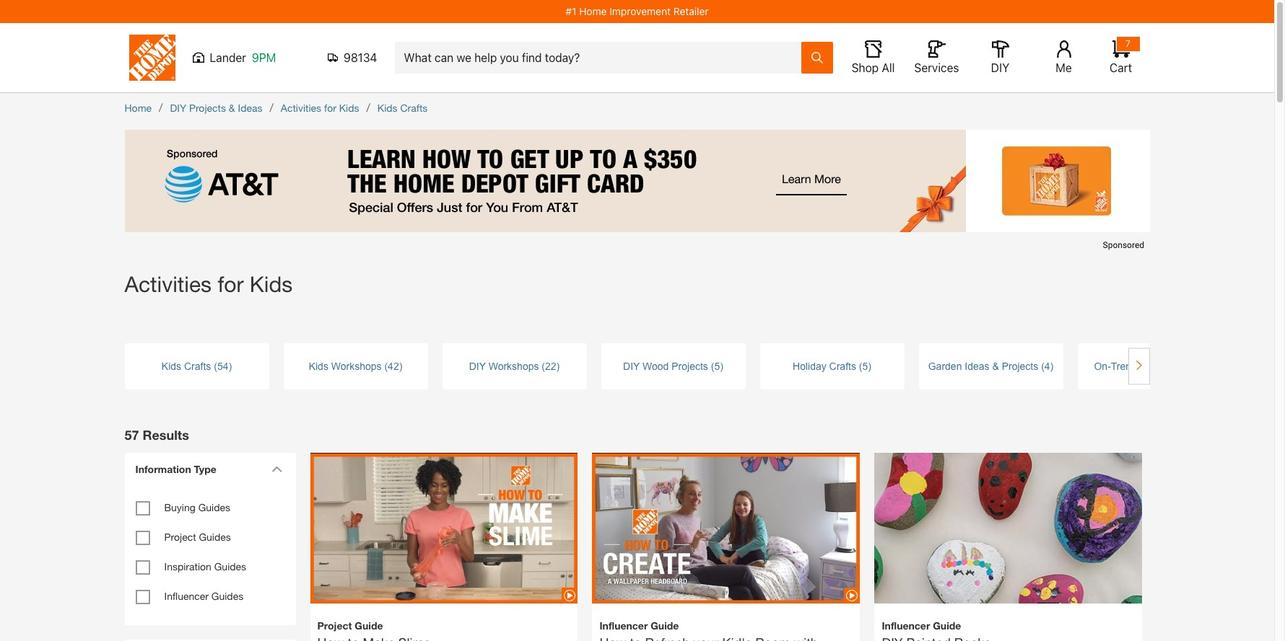 Task type: locate. For each thing, give the bounding box(es) containing it.
0 vertical spatial activities
[[281, 102, 321, 114]]

1 horizontal spatial projects
[[672, 361, 708, 372]]

4 ) from the left
[[720, 361, 723, 372]]

0 horizontal spatial influencer
[[164, 591, 209, 603]]

projects left 4
[[1002, 361, 1039, 372]]

1 horizontal spatial influencer guide link
[[882, 619, 1135, 642]]

(
[[214, 361, 217, 372], [384, 361, 388, 372], [542, 361, 545, 372], [711, 361, 714, 372], [859, 361, 863, 372], [1041, 361, 1045, 372]]

9pm
[[252, 51, 276, 64]]

workshops left 22
[[489, 361, 539, 372]]

information type button
[[128, 453, 287, 486]]

diy for diy workshops ( 22 )
[[469, 361, 486, 372]]

1 horizontal spatial for
[[324, 102, 336, 114]]

project for project guides
[[164, 531, 196, 544]]

& down lander
[[229, 102, 235, 114]]

1 ( from the left
[[214, 361, 217, 372]]

diy for diy projects & ideas
[[170, 102, 186, 114]]

0 vertical spatial project
[[164, 531, 196, 544]]

1 influencer guide link from the left
[[600, 619, 853, 642]]

42
[[388, 361, 399, 372]]

1 horizontal spatial guide
[[651, 620, 679, 632]]

kids crafts link
[[378, 102, 428, 114]]

guide
[[355, 620, 383, 632], [651, 620, 679, 632], [933, 620, 961, 632]]

projects down lander
[[189, 102, 226, 114]]

workshops left 42
[[331, 361, 382, 372]]

on-
[[1094, 361, 1111, 372]]

0 vertical spatial home
[[579, 5, 607, 17]]

kids workshops ( 42 )
[[309, 361, 402, 372]]

1 horizontal spatial project
[[317, 620, 352, 632]]

&
[[229, 102, 235, 114], [993, 361, 999, 372]]

1 horizontal spatial workshops
[[489, 361, 539, 372]]

0 horizontal spatial workshops
[[331, 361, 382, 372]]

3 ) from the left
[[556, 361, 560, 372]]

influencer guide for second the influencer guide link from the right
[[600, 620, 679, 632]]

0 horizontal spatial guide
[[355, 620, 383, 632]]

guide for how to make slime image
[[355, 620, 383, 632]]

1 vertical spatial home
[[125, 102, 152, 114]]

garden ideas & projects ( 4 )
[[928, 361, 1054, 372]]

shop all
[[852, 61, 895, 74]]

diy workshops ( 22 )
[[469, 361, 560, 372]]

1 horizontal spatial crafts
[[400, 102, 428, 114]]

0 horizontal spatial &
[[229, 102, 235, 114]]

0 vertical spatial for
[[324, 102, 336, 114]]

project guides
[[164, 531, 231, 544]]

) for diy workshops ( 22 )
[[556, 361, 560, 372]]

& for projects
[[229, 102, 235, 114]]

for
[[324, 102, 336, 114], [218, 272, 244, 297]]

2 horizontal spatial workshops
[[1140, 361, 1190, 372]]

information
[[135, 464, 191, 476]]

1 horizontal spatial &
[[993, 361, 999, 372]]

2 ) from the left
[[399, 361, 402, 372]]

activities
[[281, 102, 321, 114], [125, 272, 212, 297]]

workshops right trend
[[1140, 361, 1190, 372]]

5 right wood
[[714, 361, 720, 372]]

influencer guide link
[[600, 619, 853, 642], [882, 619, 1135, 642]]

0 horizontal spatial 5
[[714, 361, 720, 372]]

1 horizontal spatial 5
[[863, 361, 868, 372]]

1 5 from the left
[[714, 361, 720, 372]]

home right #1 at left top
[[579, 5, 607, 17]]

guides
[[198, 502, 230, 514], [199, 531, 231, 544], [214, 561, 246, 573], [211, 591, 243, 603]]

0 horizontal spatial ideas
[[238, 102, 263, 114]]

2 horizontal spatial guide
[[933, 620, 961, 632]]

0 horizontal spatial activities
[[125, 272, 212, 297]]

diy projects & ideas link
[[170, 102, 263, 114]]

2 horizontal spatial projects
[[1002, 361, 1039, 372]]

shop all button
[[850, 40, 897, 75]]

54
[[217, 361, 229, 372]]

5 ) from the left
[[868, 361, 872, 372]]

crafts for holiday crafts ( 5 )
[[829, 361, 856, 372]]

home
[[579, 5, 607, 17], [125, 102, 152, 114]]

0 horizontal spatial influencer guide link
[[600, 619, 853, 642]]

me button
[[1041, 40, 1087, 75]]

0 horizontal spatial for
[[218, 272, 244, 297]]

projects
[[189, 102, 226, 114], [672, 361, 708, 372], [1002, 361, 1039, 372]]

& right garden
[[993, 361, 999, 372]]

lander 9pm
[[210, 51, 276, 64]]

project inside project guide link
[[317, 620, 352, 632]]

3 ( from the left
[[542, 361, 545, 372]]

( for kids crafts
[[214, 361, 217, 372]]

crafts for kids crafts
[[400, 102, 428, 114]]

1 workshops from the left
[[331, 361, 382, 372]]

diy inside button
[[991, 61, 1010, 74]]

wood
[[643, 361, 669, 372]]

5
[[714, 361, 720, 372], [863, 361, 868, 372]]

2 influencer guide link from the left
[[882, 619, 1135, 642]]

ideas
[[238, 102, 263, 114], [965, 361, 990, 372]]

1 ) from the left
[[229, 361, 232, 372]]

diy button
[[977, 40, 1024, 75]]

0 vertical spatial &
[[229, 102, 235, 114]]

diy for diy wood projects ( 5 )
[[623, 361, 640, 372]]

#1 home improvement retailer
[[566, 5, 709, 17]]

home down the home depot logo
[[125, 102, 152, 114]]

s
[[182, 427, 189, 443]]

ideas down lander 9pm
[[238, 102, 263, 114]]

1 guide from the left
[[355, 620, 383, 632]]

1 horizontal spatial influencer
[[600, 620, 648, 632]]

all
[[882, 61, 895, 74]]

2 guide from the left
[[651, 620, 679, 632]]

3 workshops from the left
[[1140, 361, 1190, 372]]

guides for inspiration guides
[[214, 561, 246, 573]]

diy for diy
[[991, 61, 1010, 74]]

2 horizontal spatial influencer
[[882, 620, 930, 632]]

1 influencer guide from the left
[[600, 620, 679, 632]]

buying
[[164, 502, 196, 514]]

the home depot logo image
[[129, 35, 175, 81]]

ideas right garden
[[965, 361, 990, 372]]

1 horizontal spatial home
[[579, 5, 607, 17]]

2 horizontal spatial crafts
[[829, 361, 856, 372]]

0 vertical spatial activities for kids
[[281, 102, 359, 114]]

guides down inspiration guides
[[211, 591, 243, 603]]

) for kids workshops ( 42 )
[[399, 361, 402, 372]]

kids
[[339, 102, 359, 114], [378, 102, 398, 114], [250, 272, 293, 297], [162, 361, 181, 372], [309, 361, 328, 372]]

workshops
[[331, 361, 382, 372], [489, 361, 539, 372], [1140, 361, 1190, 372]]

0 horizontal spatial crafts
[[184, 361, 211, 372]]

on-trend workshops link
[[1078, 359, 1222, 374]]

project
[[164, 531, 196, 544], [317, 620, 352, 632]]

98134
[[344, 51, 377, 64]]

5 ( from the left
[[859, 361, 863, 372]]

1 horizontal spatial influencer guide
[[882, 620, 961, 632]]

1 vertical spatial ideas
[[965, 361, 990, 372]]

4
[[1045, 361, 1050, 372]]

guides up project guides
[[198, 502, 230, 514]]

2 ( from the left
[[384, 361, 388, 372]]

influencer
[[164, 591, 209, 603], [600, 620, 648, 632], [882, 620, 930, 632]]

0 horizontal spatial project
[[164, 531, 196, 544]]

influencer guide for second the influencer guide link
[[882, 620, 961, 632]]

influencer for second the influencer guide link
[[882, 620, 930, 632]]

inspiration guides
[[164, 561, 246, 573]]

influencer guide
[[600, 620, 679, 632], [882, 620, 961, 632]]

how to refresh your kid's room with wallpaper image
[[592, 429, 860, 630]]

0 horizontal spatial influencer guide
[[600, 620, 679, 632]]

guides up inspiration guides
[[199, 531, 231, 544]]

1 vertical spatial project
[[317, 620, 352, 632]]

5 right "holiday"
[[863, 361, 868, 372]]

diy
[[991, 61, 1010, 74], [170, 102, 186, 114], [469, 361, 486, 372], [623, 361, 640, 372]]

retailer
[[674, 5, 709, 17]]

57 result s
[[125, 427, 189, 443]]

type
[[194, 464, 216, 476]]

#1
[[566, 5, 577, 17]]

2 workshops from the left
[[489, 361, 539, 372]]

)
[[229, 361, 232, 372], [399, 361, 402, 372], [556, 361, 560, 372], [720, 361, 723, 372], [868, 361, 872, 372], [1050, 361, 1054, 372]]

0 vertical spatial ideas
[[238, 102, 263, 114]]

activities for kids
[[281, 102, 359, 114], [125, 272, 293, 297]]

2 influencer guide from the left
[[882, 620, 961, 632]]

1 vertical spatial &
[[993, 361, 999, 372]]

diy wood projects ( 5 )
[[623, 361, 723, 372]]

home link
[[125, 102, 152, 114]]

guides up influencer guides
[[214, 561, 246, 573]]

projects right wood
[[672, 361, 708, 372]]

0 horizontal spatial home
[[125, 102, 152, 114]]

crafts
[[400, 102, 428, 114], [184, 361, 211, 372], [829, 361, 856, 372]]



Task type: vqa. For each thing, say whether or not it's contained in the screenshot.
topmost nearby
no



Task type: describe. For each thing, give the bounding box(es) containing it.
garden
[[928, 361, 962, 372]]

diy painted rocks image
[[875, 429, 1143, 642]]

kids crafts ( 54 )
[[162, 361, 232, 372]]

buying guides
[[164, 502, 230, 514]]

information type
[[135, 464, 216, 476]]

98134 button
[[327, 51, 377, 65]]

2 5 from the left
[[863, 361, 868, 372]]

workshops for kids workshops
[[331, 361, 382, 372]]

project guide
[[317, 620, 383, 632]]

shop
[[852, 61, 879, 74]]

( for kids workshops
[[384, 361, 388, 372]]

guide for how to refresh your kid's room with wallpaper image
[[651, 620, 679, 632]]

( for holiday crafts
[[859, 361, 863, 372]]

crafts for kids crafts ( 54 )
[[184, 361, 211, 372]]

7
[[1126, 38, 1131, 49]]

workshops for diy workshops
[[489, 361, 539, 372]]

advertisement region
[[125, 130, 1150, 256]]

cart 7
[[1110, 38, 1132, 74]]

me
[[1056, 61, 1072, 74]]

how to make slime image
[[310, 429, 578, 630]]

1 vertical spatial for
[[218, 272, 244, 297]]

on-trend workshops
[[1094, 361, 1190, 372]]

( for diy workshops
[[542, 361, 545, 372]]

What can we help you find today? search field
[[404, 43, 800, 73]]

0 horizontal spatial projects
[[189, 102, 226, 114]]

holiday
[[793, 361, 827, 372]]

project for project guide
[[317, 620, 352, 632]]

1 horizontal spatial ideas
[[965, 361, 990, 372]]

result
[[143, 427, 182, 443]]

6 ) from the left
[[1050, 361, 1054, 372]]

influencer guides
[[164, 591, 243, 603]]

kids for kids crafts
[[378, 102, 398, 114]]

1 horizontal spatial activities
[[281, 102, 321, 114]]

guides for buying guides
[[198, 502, 230, 514]]

& for ideas
[[993, 361, 999, 372]]

6 ( from the left
[[1041, 361, 1045, 372]]

guides for influencer guides
[[211, 591, 243, 603]]

1 vertical spatial activities
[[125, 272, 212, 297]]

kids for kids crafts ( 54 )
[[162, 361, 181, 372]]

kids for kids workshops ( 42 )
[[309, 361, 328, 372]]

services button
[[914, 40, 960, 75]]

guides for project guides
[[199, 531, 231, 544]]

diy projects & ideas
[[170, 102, 263, 114]]

services
[[915, 61, 959, 74]]

activities for kids link
[[281, 102, 359, 114]]

project guide link
[[317, 619, 571, 642]]

caret icon image
[[271, 466, 282, 473]]

) for kids crafts ( 54 )
[[229, 361, 232, 372]]

lander
[[210, 51, 246, 64]]

) for holiday crafts ( 5 )
[[868, 361, 872, 372]]

influencer for second the influencer guide link from the right
[[600, 620, 648, 632]]

kids crafts
[[378, 102, 428, 114]]

trend
[[1111, 361, 1137, 372]]

3 guide from the left
[[933, 620, 961, 632]]

57
[[125, 427, 139, 443]]

4 ( from the left
[[711, 361, 714, 372]]

inspiration
[[164, 561, 211, 573]]

improvement
[[610, 5, 671, 17]]

1 vertical spatial activities for kids
[[125, 272, 293, 297]]

holiday crafts ( 5 )
[[793, 361, 872, 372]]

22
[[545, 361, 556, 372]]

cart
[[1110, 61, 1132, 74]]



